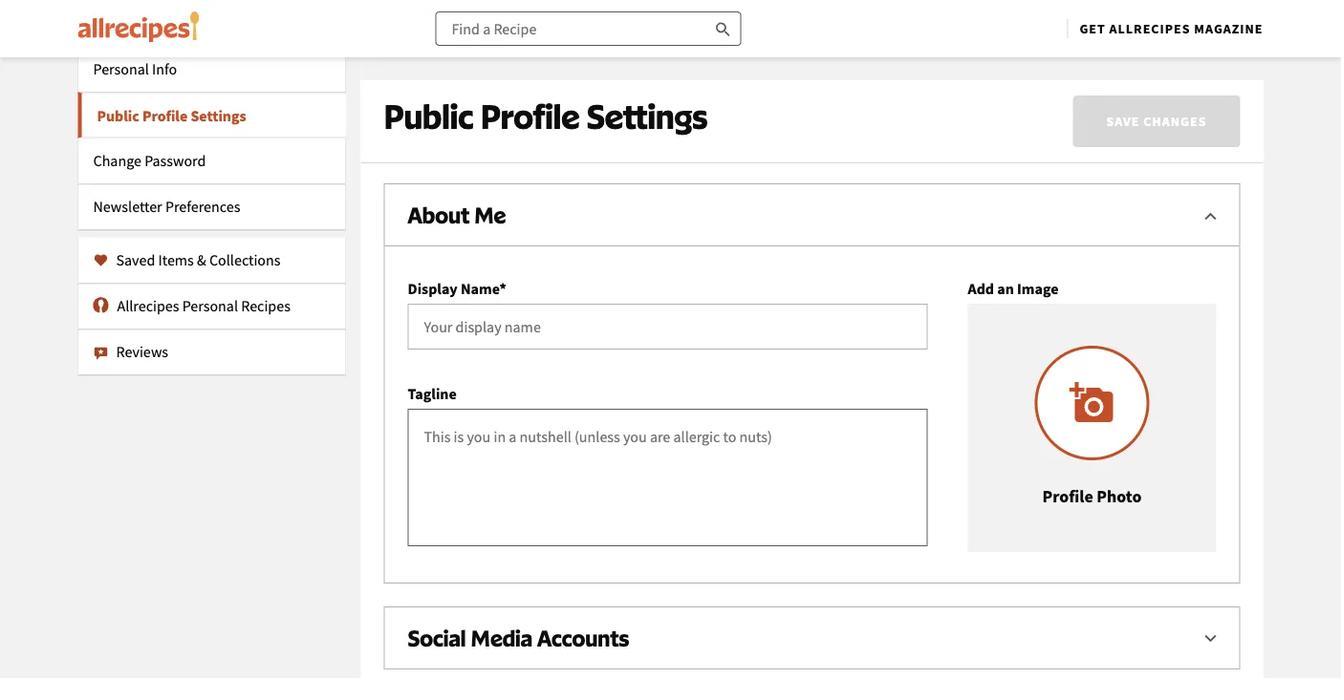 Task type: vqa. For each thing, say whether or not it's contained in the screenshot.
main
no



Task type: describe. For each thing, give the bounding box(es) containing it.
opt out of having a public profile
[[405, 132, 625, 151]]

password
[[144, 152, 206, 171]]

personal info link
[[78, 46, 346, 92]]

add
[[968, 279, 994, 298]]

back
[[470, 9, 504, 31]]

magazine
[[1194, 20, 1263, 37]]

add an image
[[968, 279, 1059, 298]]

1 horizontal spatial public profile settings
[[384, 96, 708, 137]]

Tagline text field
[[408, 409, 928, 547]]

having down visible
[[1011, 9, 1059, 31]]

saved items & collections link
[[78, 238, 346, 283]]

having up see at the left top of the page
[[539, 9, 588, 31]]

out right opt
[[433, 132, 456, 151]]

visible
[[1014, 0, 1060, 4]]

recipes
[[241, 297, 290, 316]]

0 horizontal spatial be
[[485, 50, 499, 67]]

0 horizontal spatial profile
[[581, 132, 625, 151]]

1 vertical spatial information
[[586, 50, 652, 67]]

because
[[725, 50, 771, 67]]

chevron image
[[1199, 628, 1222, 651]]

preferences
[[165, 197, 240, 217]]

only you will be able to see the information on this page because you opted out of having a public profile
[[411, 50, 992, 67]]

"opt
[[928, 9, 961, 31]]

social media accounts
[[408, 625, 629, 652]]

if
[[1170, 0, 1180, 4]]

0 horizontal spatial this
[[672, 50, 693, 67]]

image
[[1017, 279, 1059, 298]]

1 vertical spatial opted
[[797, 50, 830, 67]]

having down 'next'
[[869, 50, 906, 67]]

of right "opt at the top of the page
[[993, 9, 1007, 31]]

see
[[543, 50, 562, 67]]

reviews link
[[78, 329, 346, 375]]

having up me
[[475, 132, 521, 151]]

to left other
[[1064, 0, 1079, 4]]

only
[[411, 50, 436, 67]]

public profile settings link
[[78, 92, 346, 138]]

personal inside "link"
[[182, 297, 238, 316]]

display name*
[[408, 279, 507, 298]]

change password
[[93, 152, 206, 171]]

saved
[[116, 251, 155, 270]]

opted inside you have opted out of having a public profile, so the information on this page will not be visible to other users. if you want to opt back into having a public profile, uncheck the box below next to "opt out of having a public profile"
[[451, 0, 494, 4]]

allrecipes personal recipes link
[[78, 283, 346, 329]]

tagline
[[408, 384, 457, 403]]

1 vertical spatial profile,
[[652, 9, 703, 31]]

uncheck
[[706, 9, 767, 31]]

social
[[408, 625, 466, 652]]

box
[[798, 9, 824, 31]]

change
[[93, 152, 141, 171]]

public down "opt at the top of the page
[[918, 50, 953, 67]]

information inside you have opted out of having a public profile, so the information on this page will not be visible to other users. if you want to opt back into having a public profile, uncheck the box below next to "opt out of having a public profile"
[[757, 0, 842, 4]]

Search text field
[[435, 11, 741, 46]]

profile inside 'button'
[[1043, 486, 1093, 508]]

of right opt
[[459, 132, 472, 151]]

of down "below" on the top of the page
[[855, 50, 866, 67]]

out down not
[[965, 9, 989, 31]]

this inside you have opted out of having a public profile, so the information on this page will not be visible to other users. if you want to opt back into having a public profile, uncheck the box below next to "opt out of having a public profile"
[[868, 0, 894, 4]]

an
[[997, 279, 1014, 298]]

to left see at the left top of the page
[[529, 50, 540, 67]]

you
[[384, 0, 410, 4]]

photo
[[1097, 486, 1142, 508]]

0 horizontal spatial public profile settings
[[97, 107, 246, 126]]

items
[[158, 251, 194, 270]]

public up 'only you will be able to see the information on this page because you opted out of having a public profile' at the top of page
[[603, 9, 648, 31]]

1 horizontal spatial public
[[384, 96, 474, 137]]

profile"
[[1123, 9, 1177, 31]]



Task type: locate. For each thing, give the bounding box(es) containing it.
0 horizontal spatial settings
[[191, 107, 246, 126]]

0 vertical spatial will
[[936, 0, 962, 4]]

2 horizontal spatial you
[[1183, 0, 1210, 4]]

page up 'next'
[[898, 0, 933, 4]]

opted up back
[[451, 0, 494, 4]]

on
[[846, 0, 864, 4], [655, 50, 669, 67]]

1 vertical spatial allrecipes
[[117, 297, 179, 316]]

a
[[595, 0, 603, 4], [591, 9, 600, 31], [1062, 9, 1071, 31], [909, 50, 916, 67], [524, 132, 532, 151]]

profile photo button
[[968, 304, 1217, 553]]

0 horizontal spatial information
[[586, 50, 652, 67]]

to down the have
[[423, 9, 438, 31]]

settings
[[587, 96, 708, 137], [191, 107, 246, 126]]

0 horizontal spatial the
[[564, 50, 583, 67]]

0 horizontal spatial personal
[[93, 60, 149, 79]]

1 horizontal spatial this
[[868, 0, 894, 4]]

1 vertical spatial personal
[[182, 297, 238, 316]]

0 horizontal spatial public
[[97, 107, 139, 126]]

not
[[965, 0, 989, 4]]

information up box
[[757, 0, 842, 4]]

you have opted out of having a public profile, so the information on this page will not be visible to other users. if you want to opt back into having a public profile, uncheck the box below next to "opt out of having a public profile"
[[384, 0, 1210, 31]]

so
[[710, 0, 726, 4]]

settings up change password link
[[191, 107, 246, 126]]

newsletter preferences link
[[78, 184, 346, 230]]

page left because
[[695, 50, 722, 67]]

0 horizontal spatial on
[[655, 50, 669, 67]]

out
[[497, 0, 522, 4], [965, 9, 989, 31], [833, 50, 852, 67], [433, 132, 456, 151]]

about me
[[408, 201, 506, 228]]

get allrecipes magazine
[[1080, 20, 1263, 37]]

personal
[[93, 60, 149, 79], [182, 297, 238, 316]]

change password link
[[78, 138, 346, 184]]

1 horizontal spatial page
[[898, 0, 933, 4]]

info
[[152, 60, 177, 79]]

profile up password
[[142, 107, 188, 126]]

will up "opt at the top of the page
[[936, 0, 962, 4]]

1 vertical spatial the
[[771, 9, 794, 31]]

public down see at the left top of the page
[[536, 132, 577, 151]]

personal down saved items & collections link
[[182, 297, 238, 316]]

0 vertical spatial allrecipes
[[1110, 20, 1191, 37]]

profile down able
[[481, 96, 580, 137]]

newsletter
[[93, 197, 162, 217]]

1 horizontal spatial you
[[774, 50, 795, 67]]

media
[[471, 625, 533, 652]]

the up "uncheck"
[[730, 0, 753, 4]]

1 vertical spatial profile
[[581, 132, 625, 151]]

accounts
[[537, 625, 629, 652]]

1 vertical spatial will
[[463, 50, 482, 67]]

0 vertical spatial information
[[757, 0, 842, 4]]

allrecipes up reviews
[[117, 297, 179, 316]]

1 horizontal spatial allrecipes
[[1110, 20, 1191, 37]]

public
[[607, 0, 652, 4], [603, 9, 648, 31], [1074, 9, 1119, 31], [918, 50, 953, 67], [536, 132, 577, 151]]

into
[[507, 9, 536, 31]]

profile, up 'only you will be able to see the information on this page because you opted out of having a public profile' at the top of page
[[652, 9, 703, 31]]

page
[[898, 0, 933, 4], [695, 50, 722, 67]]

you
[[1183, 0, 1210, 4], [439, 50, 460, 67], [774, 50, 795, 67]]

1 horizontal spatial settings
[[587, 96, 708, 137]]

profile left photo at the bottom of the page
[[1043, 486, 1093, 508]]

having up 'search' text box
[[543, 0, 591, 4]]

me
[[474, 201, 506, 228]]

to right 'next'
[[909, 9, 924, 31]]

allrecipes inside allrecipes personal recipes "link"
[[117, 297, 179, 316]]

profile
[[956, 50, 992, 67], [581, 132, 625, 151]]

public down other
[[1074, 9, 1119, 31]]

1 vertical spatial this
[[672, 50, 693, 67]]

1 horizontal spatial information
[[757, 0, 842, 4]]

the right see at the left top of the page
[[564, 50, 583, 67]]

1 horizontal spatial be
[[993, 0, 1011, 4]]

having
[[543, 0, 591, 4], [539, 9, 588, 31], [1011, 9, 1059, 31], [869, 50, 906, 67], [475, 132, 521, 151]]

you right because
[[774, 50, 795, 67]]

opted
[[451, 0, 494, 4], [797, 50, 830, 67]]

2 horizontal spatial profile
[[1043, 486, 1093, 508]]

1 horizontal spatial will
[[936, 0, 962, 4]]

1 horizontal spatial opted
[[797, 50, 830, 67]]

settings down 'only you will be able to see the information on this page because you opted out of having a public profile' at the top of page
[[587, 96, 708, 137]]

below
[[827, 9, 871, 31]]

0 horizontal spatial will
[[463, 50, 482, 67]]

this
[[868, 0, 894, 4], [672, 50, 693, 67]]

on down 'search' text box
[[655, 50, 669, 67]]

able
[[502, 50, 526, 67]]

profile, left so
[[655, 0, 706, 4]]

personal info
[[93, 60, 177, 79]]

display
[[408, 279, 458, 298]]

you right if
[[1183, 0, 1210, 4]]

users.
[[1124, 0, 1167, 4]]

have
[[413, 0, 448, 4]]

0 vertical spatial be
[[993, 0, 1011, 4]]

the left box
[[771, 9, 794, 31]]

you inside you have opted out of having a public profile, so the information on this page will not be visible to other users. if you want to opt back into having a public profile, uncheck the box below next to "opt out of having a public profile"
[[1183, 0, 1210, 4]]

will down back
[[463, 50, 482, 67]]

0 vertical spatial opted
[[451, 0, 494, 4]]

about
[[408, 201, 470, 228]]

0 horizontal spatial opted
[[451, 0, 494, 4]]

out down "below" on the top of the page
[[833, 50, 852, 67]]

saved items & collections
[[116, 251, 281, 270]]

0 horizontal spatial you
[[439, 50, 460, 67]]

1 horizontal spatial profile
[[956, 50, 992, 67]]

name*
[[461, 279, 507, 298]]

public profile settings
[[384, 96, 708, 137], [97, 107, 246, 126]]

profile photo
[[1043, 486, 1142, 508]]

1 horizontal spatial on
[[846, 0, 864, 4]]

public profile settings down see at the left top of the page
[[384, 96, 708, 137]]

on up "below" on the top of the page
[[846, 0, 864, 4]]

page inside you have opted out of having a public profile, so the information on this page will not be visible to other users. if you want to opt back into having a public profile, uncheck the box below next to "opt out of having a public profile"
[[898, 0, 933, 4]]

1 vertical spatial be
[[485, 50, 499, 67]]

collections
[[209, 251, 281, 270]]

of
[[525, 0, 539, 4], [993, 9, 1007, 31], [855, 50, 866, 67], [459, 132, 472, 151]]

0 horizontal spatial profile
[[142, 107, 188, 126]]

you right only
[[439, 50, 460, 67]]

this left because
[[672, 50, 693, 67]]

information
[[757, 0, 842, 4], [586, 50, 652, 67]]

opted down box
[[797, 50, 830, 67]]

on inside you have opted out of having a public profile, so the information on this page will not be visible to other users. if you want to opt back into having a public profile, uncheck the box below next to "opt out of having a public profile"
[[846, 0, 864, 4]]

allrecipes down users.
[[1110, 20, 1191, 37]]

0 horizontal spatial page
[[695, 50, 722, 67]]

1 horizontal spatial profile
[[481, 96, 580, 137]]

public
[[384, 96, 474, 137], [97, 107, 139, 126]]

1 vertical spatial on
[[655, 50, 669, 67]]

2 horizontal spatial the
[[771, 9, 794, 31]]

be left able
[[485, 50, 499, 67]]

be inside you have opted out of having a public profile, so the information on this page will not be visible to other users. if you want to opt back into having a public profile, uncheck the box below next to "opt out of having a public profile"
[[993, 0, 1011, 4]]

profile
[[481, 96, 580, 137], [142, 107, 188, 126], [1043, 486, 1093, 508]]

&
[[197, 251, 206, 270]]

public profile settings up password
[[97, 107, 246, 126]]

this up 'next'
[[868, 0, 894, 4]]

of up into
[[525, 0, 539, 4]]

the
[[730, 0, 753, 4], [771, 9, 794, 31], [564, 50, 583, 67]]

0 vertical spatial page
[[898, 0, 933, 4]]

reviews
[[116, 343, 168, 362]]

chevron image
[[1199, 205, 1222, 228]]

opt
[[442, 9, 466, 31]]

0 vertical spatial profile
[[956, 50, 992, 67]]

public up change
[[97, 107, 139, 126]]

will inside you have opted out of having a public profile, so the information on this page will not be visible to other users. if you want to opt back into having a public profile, uncheck the box below next to "opt out of having a public profile"
[[936, 0, 962, 4]]

be right not
[[993, 0, 1011, 4]]

opt
[[405, 132, 430, 151]]

0 vertical spatial profile,
[[655, 0, 706, 4]]

0 vertical spatial this
[[868, 0, 894, 4]]

1 horizontal spatial personal
[[182, 297, 238, 316]]

0 horizontal spatial allrecipes
[[117, 297, 179, 316]]

allrecipes
[[1110, 20, 1191, 37], [117, 297, 179, 316]]

profile,
[[655, 0, 706, 4], [652, 9, 703, 31]]

2 vertical spatial the
[[564, 50, 583, 67]]

want
[[384, 9, 420, 31]]

Display Name* field
[[408, 304, 928, 350]]

newsletter preferences
[[93, 197, 240, 217]]

0 vertical spatial the
[[730, 0, 753, 4]]

out up into
[[497, 0, 522, 4]]

be
[[993, 0, 1011, 4], [485, 50, 499, 67]]

1 horizontal spatial the
[[730, 0, 753, 4]]

1 vertical spatial page
[[695, 50, 722, 67]]

information down 'search' text box
[[586, 50, 652, 67]]

get allrecipes magazine link
[[1080, 20, 1263, 37]]

get
[[1080, 20, 1106, 37]]

other
[[1082, 0, 1121, 4]]

personal left info
[[93, 60, 149, 79]]

next
[[875, 9, 906, 31]]

public up 'search' text box
[[607, 0, 652, 4]]

0 vertical spatial on
[[846, 0, 864, 4]]

allrecipes personal recipes
[[117, 297, 290, 316]]

public down only
[[384, 96, 474, 137]]

to
[[1064, 0, 1079, 4], [423, 9, 438, 31], [909, 9, 924, 31], [529, 50, 540, 67]]

will
[[936, 0, 962, 4], [463, 50, 482, 67]]

0 vertical spatial personal
[[93, 60, 149, 79]]



